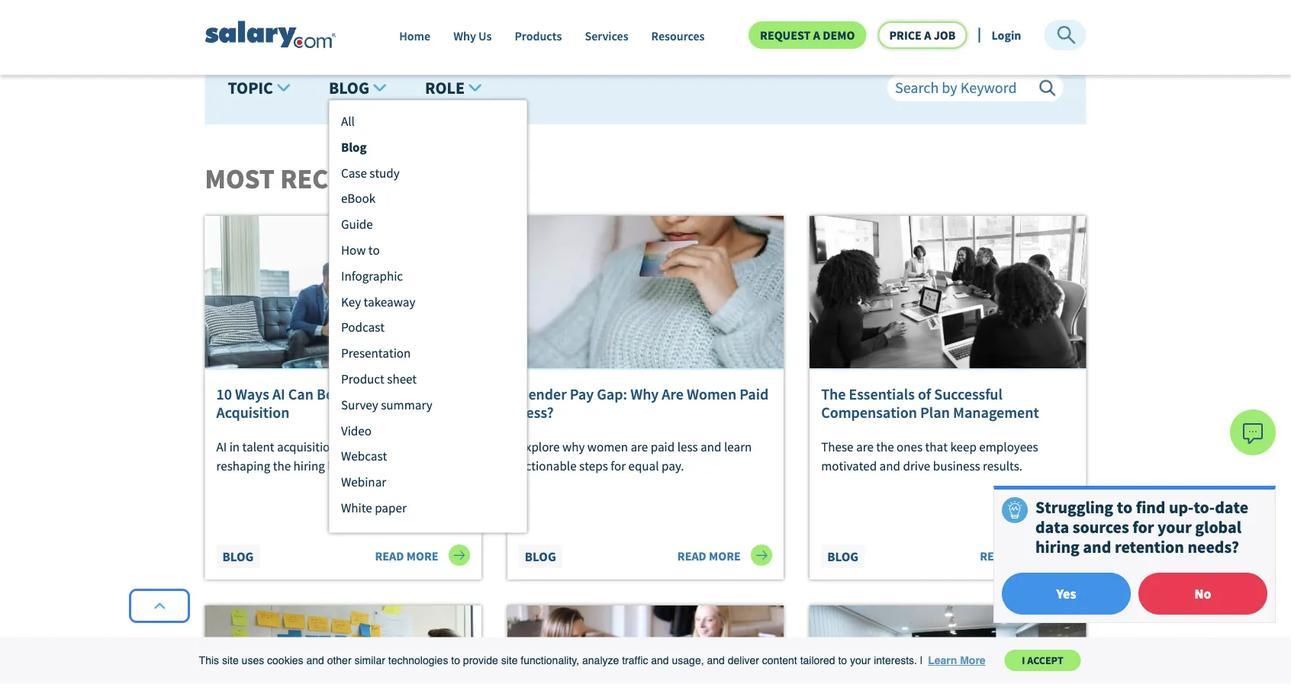 Task type: describe. For each thing, give the bounding box(es) containing it.
guide
[[341, 216, 373, 232]]

yes
[[1057, 586, 1077, 603]]

struggling to find up-to-date data sources for your global hiring and retention needs?
[[1036, 497, 1249, 558]]

most
[[205, 162, 275, 196]]

|
[[921, 655, 923, 667]]

for inside explore why women are paid less and learn actionable steps for equal pay.
[[611, 458, 626, 475]]

more for 10 ways ai can be used in talent acquisition
[[407, 549, 439, 565]]

ai inside ai in talent acquisition is a crucial force in reshaping the hiring landscape.
[[216, 439, 227, 455]]

paid
[[651, 439, 675, 455]]

search image
[[1056, 24, 1078, 46]]

analyze
[[583, 655, 619, 667]]

content
[[763, 655, 798, 667]]

products
[[515, 29, 562, 44]]

topic
[[228, 77, 273, 98]]

compensation reinvented: inspiring new employee plans image
[[810, 606, 1087, 685]]

that
[[926, 439, 948, 455]]

learn more button
[[926, 650, 988, 673]]

key takeaway
[[341, 294, 416, 310]]

ai recruitment tools: what you need to know image
[[508, 606, 784, 685]]

steps
[[580, 458, 608, 475]]

are
[[662, 385, 684, 404]]

the essentials of successful compensation plan management link
[[822, 385, 1075, 423]]

services link
[[585, 29, 629, 52]]

gender
[[519, 385, 567, 404]]

takeaway
[[364, 294, 416, 310]]

us
[[479, 29, 492, 44]]

blog for gender pay gap: why are women paid less?
[[525, 549, 556, 565]]

drive
[[904, 458, 931, 475]]

read more for 10 ways ai can be used in talent acquisition
[[375, 549, 441, 565]]

is
[[340, 439, 348, 455]]

product
[[341, 371, 385, 387]]

job
[[934, 27, 956, 43]]

webinar
[[341, 474, 387, 490]]

all
[[341, 113, 355, 129]]

read more link for the essentials of successful compensation plan management
[[980, 545, 1075, 567]]

this site uses cookies and other similar technologies to provide site functionality, analyze traffic and usage, and deliver content tailored to your interests. | learn more
[[199, 655, 986, 667]]

learn
[[928, 655, 958, 667]]

price a job link
[[878, 21, 968, 49]]

less
[[678, 439, 698, 455]]

struggling to find up-to-date data sources for your global hiring and retention needs? document
[[994, 486, 1277, 624]]

why
[[563, 439, 585, 455]]

products link
[[515, 29, 562, 52]]

yes button
[[1002, 573, 1131, 615]]

case
[[341, 165, 367, 181]]

cookies
[[267, 655, 303, 667]]

white paper
[[341, 500, 407, 516]]

a inside ai in talent acquisition is a crucial force in reshaping the hiring landscape.
[[351, 439, 358, 455]]

price a job
[[890, 27, 956, 43]]

global
[[1196, 517, 1242, 538]]

10
[[216, 385, 232, 404]]

demo
[[823, 27, 855, 43]]

more for the essentials of successful compensation plan management
[[1012, 549, 1044, 565]]

women
[[687, 385, 737, 404]]

sources
[[1073, 517, 1130, 538]]

read more for the essentials of successful compensation plan management
[[980, 549, 1046, 565]]

white
[[341, 500, 372, 516]]

request a demo
[[760, 27, 855, 43]]

are inside these are the ones that keep employees motivated and drive business results.
[[857, 439, 874, 455]]

arrow right image for gender pay gap: why are women paid less?
[[751, 545, 773, 567]]

2 horizontal spatial in
[[429, 439, 440, 455]]

read more link for gender pay gap: why are women paid less?
[[678, 545, 773, 567]]

the essentials of successful compensation plan management
[[822, 385, 1040, 423]]

used
[[337, 385, 370, 404]]

read more for gender pay gap: why are women paid less?
[[678, 549, 744, 565]]

arrow right image
[[1054, 545, 1075, 567]]

10 ways ai can be used in talent acquisition image
[[205, 216, 482, 370]]

and inside explore why women are paid less and learn actionable steps for equal pay.
[[701, 439, 722, 455]]

your inside cookieconsent dialog
[[851, 655, 871, 667]]

and left other at the left
[[306, 655, 324, 667]]

study
[[370, 165, 400, 181]]

to-
[[1194, 497, 1216, 518]]

3 read from the left
[[980, 549, 1009, 565]]

compensation
[[822, 404, 918, 423]]

explore why women are paid less and learn actionable steps for equal pay.
[[519, 439, 752, 475]]

summary
[[381, 397, 433, 413]]

home
[[399, 29, 431, 44]]

i accept button
[[1005, 651, 1081, 672]]

keep
[[951, 439, 977, 455]]

less?
[[519, 404, 554, 423]]

i accept
[[1022, 654, 1064, 668]]

survey
[[341, 397, 379, 413]]

request a demo link
[[749, 21, 867, 49]]

explore
[[519, 439, 560, 455]]

gender pay gap: why are women paid less?
[[519, 385, 769, 423]]

most recent
[[205, 162, 377, 196]]

key
[[341, 294, 361, 310]]

a for price
[[925, 27, 932, 43]]

no button
[[1139, 573, 1268, 615]]

salary.com image
[[205, 21, 336, 49]]

to inside struggling to find up-to-date data sources for your global hiring and retention needs?
[[1117, 497, 1133, 518]]

landscape.
[[328, 458, 387, 475]]

technologies
[[388, 655, 448, 667]]

tailored
[[801, 655, 836, 667]]



Task type: vqa. For each thing, say whether or not it's contained in the screenshot.
'Benefits USA' link
no



Task type: locate. For each thing, give the bounding box(es) containing it.
request
[[760, 27, 811, 43]]

are
[[631, 439, 648, 455], [857, 439, 874, 455]]

site
[[222, 655, 239, 667], [501, 655, 518, 667]]

read for talent
[[375, 549, 404, 565]]

and right traffic
[[651, 655, 669, 667]]

Search by Keyword search field
[[888, 74, 1064, 102]]

3 read more link from the left
[[980, 545, 1075, 567]]

ai up reshaping
[[216, 439, 227, 455]]

1 horizontal spatial your
[[1158, 517, 1192, 538]]

a left demo
[[814, 27, 821, 43]]

successful
[[935, 385, 1003, 404]]

1 vertical spatial why
[[631, 385, 659, 404]]

for inside struggling to find up-to-date data sources for your global hiring and retention needs?
[[1133, 517, 1155, 538]]

read more link
[[375, 545, 470, 567], [678, 545, 773, 567], [980, 545, 1075, 567]]

home link
[[399, 29, 431, 52]]

data
[[1036, 517, 1070, 538]]

the left ones
[[877, 439, 895, 455]]

equal
[[629, 458, 659, 475]]

0 horizontal spatial read
[[375, 549, 404, 565]]

your left to-
[[1158, 517, 1192, 538]]

to left provide
[[451, 655, 460, 667]]

2 read more link from the left
[[678, 545, 773, 567]]

and right less
[[701, 439, 722, 455]]

and left the deliver on the right
[[707, 655, 725, 667]]

read for less?
[[678, 549, 707, 565]]

read more link for 10 ways ai can be used in talent acquisition
[[375, 545, 470, 567]]

1 are from the left
[[631, 439, 648, 455]]

your left interests.
[[851, 655, 871, 667]]

1 read from the left
[[375, 549, 404, 565]]

recent
[[280, 162, 377, 196]]

the down talent
[[273, 458, 291, 475]]

0 horizontal spatial a
[[351, 439, 358, 455]]

actionable
[[519, 458, 577, 475]]

results.
[[983, 458, 1023, 475]]

why us link
[[454, 29, 492, 52]]

blog
[[329, 77, 369, 98], [341, 139, 367, 155], [223, 549, 254, 565], [525, 549, 556, 565], [828, 549, 859, 565]]

0 vertical spatial for
[[611, 458, 626, 475]]

how
[[341, 242, 366, 258]]

employees
[[980, 439, 1039, 455]]

more
[[407, 549, 439, 565], [709, 549, 741, 565], [1012, 549, 1044, 565], [961, 655, 986, 667]]

1 horizontal spatial the
[[877, 439, 895, 455]]

10 ways ai can be used in talent acquisition link
[[216, 385, 470, 423]]

0 horizontal spatial read more
[[375, 549, 441, 565]]

hiring inside ai in talent acquisition is a crucial force in reshaping the hiring landscape.
[[294, 458, 325, 475]]

in right force
[[429, 439, 440, 455]]

a right is
[[351, 439, 358, 455]]

and inside these are the ones that keep employees motivated and drive business results.
[[880, 458, 901, 475]]

in
[[373, 385, 385, 404], [230, 439, 240, 455], [429, 439, 440, 455]]

price
[[890, 27, 922, 43]]

presentation
[[341, 345, 411, 361]]

deliver
[[728, 655, 760, 667]]

of
[[918, 385, 932, 404]]

1 site from the left
[[222, 655, 239, 667]]

these are the ones that keep employees motivated and drive business results.
[[822, 439, 1039, 475]]

1 vertical spatial the
[[273, 458, 291, 475]]

2 read from the left
[[678, 549, 707, 565]]

hiring down 'acquisition'
[[294, 458, 325, 475]]

cookieconsent dialog
[[0, 638, 1292, 685]]

why inside gender pay gap: why are women paid less?
[[631, 385, 659, 404]]

0 horizontal spatial the
[[273, 458, 291, 475]]

for right sources
[[1133, 517, 1155, 538]]

for
[[611, 458, 626, 475], [1133, 517, 1155, 538]]

1 vertical spatial your
[[851, 655, 871, 667]]

in up reshaping
[[230, 439, 240, 455]]

to right how
[[369, 242, 380, 258]]

services
[[585, 29, 629, 44]]

2 read more from the left
[[678, 549, 744, 565]]

efficiency and fairness: benefits of a compensation planning tool image
[[205, 606, 482, 685]]

this
[[199, 655, 219, 667]]

0 vertical spatial your
[[1158, 517, 1192, 538]]

1 read more from the left
[[375, 549, 441, 565]]

to left 'find'
[[1117, 497, 1133, 518]]

can
[[288, 385, 314, 404]]

are up equal
[[631, 439, 648, 455]]

resources link
[[652, 29, 705, 52]]

in inside 10 ways ai can be used in talent acquisition
[[373, 385, 385, 404]]

1 horizontal spatial a
[[814, 27, 821, 43]]

0 horizontal spatial are
[[631, 439, 648, 455]]

hiring down struggling
[[1036, 537, 1080, 558]]

blog for 10 ways ai can be used in talent acquisition
[[223, 549, 254, 565]]

product sheet
[[341, 371, 417, 387]]

these
[[822, 439, 854, 455]]

1 horizontal spatial are
[[857, 439, 874, 455]]

paid
[[740, 385, 769, 404]]

why us
[[454, 29, 492, 44]]

arrow right image
[[449, 545, 470, 567], [751, 545, 773, 567]]

0 vertical spatial hiring
[[294, 458, 325, 475]]

blog for the essentials of successful compensation plan management
[[828, 549, 859, 565]]

and left drive
[[880, 458, 901, 475]]

1 horizontal spatial ai
[[272, 385, 285, 404]]

hiring
[[294, 458, 325, 475], [1036, 537, 1080, 558]]

search image
[[1039, 80, 1056, 96]]

1 vertical spatial hiring
[[1036, 537, 1080, 558]]

3 read more from the left
[[980, 549, 1046, 565]]

the essentials of successful compensation plan management| salary.com image
[[810, 216, 1087, 370]]

reshaping
[[216, 458, 270, 475]]

your
[[1158, 517, 1192, 538], [851, 655, 871, 667]]

1 horizontal spatial read more link
[[678, 545, 773, 567]]

read
[[375, 549, 404, 565], [678, 549, 707, 565], [980, 549, 1009, 565]]

the inside ai in talent acquisition is a crucial force in reshaping the hiring landscape.
[[273, 458, 291, 475]]

and right arrow right image
[[1084, 537, 1112, 558]]

infographic
[[341, 268, 403, 284]]

talent
[[242, 439, 274, 455]]

0 horizontal spatial your
[[851, 655, 871, 667]]

for down women
[[611, 458, 626, 475]]

1 horizontal spatial in
[[373, 385, 385, 404]]

2 are from the left
[[857, 439, 874, 455]]

2 horizontal spatial read more link
[[980, 545, 1075, 567]]

be
[[317, 385, 334, 404]]

i
[[1022, 654, 1026, 668]]

1 arrow right image from the left
[[449, 545, 470, 567]]

0 horizontal spatial why
[[454, 29, 476, 44]]

None search field
[[888, 74, 1064, 99]]

functionality,
[[521, 655, 580, 667]]

acquisition
[[216, 404, 290, 423]]

0 vertical spatial the
[[877, 439, 895, 455]]

podcast
[[341, 320, 385, 336]]

and inside struggling to find up-to-date data sources for your global hiring and retention needs?
[[1084, 537, 1112, 558]]

1 read more link from the left
[[375, 545, 470, 567]]

why left us
[[454, 29, 476, 44]]

business
[[933, 458, 981, 475]]

gender pay gap: why are women paid less? image
[[508, 216, 784, 370]]

0 vertical spatial why
[[454, 29, 476, 44]]

hiring for landscape.
[[294, 458, 325, 475]]

0 horizontal spatial hiring
[[294, 458, 325, 475]]

force
[[399, 439, 427, 455]]

1 horizontal spatial hiring
[[1036, 537, 1080, 558]]

1 horizontal spatial read more
[[678, 549, 744, 565]]

1 vertical spatial ai
[[216, 439, 227, 455]]

your inside struggling to find up-to-date data sources for your global hiring and retention needs?
[[1158, 517, 1192, 538]]

hiring for and
[[1036, 537, 1080, 558]]

are inside explore why women are paid less and learn actionable steps for equal pay.
[[631, 439, 648, 455]]

learn
[[724, 439, 752, 455]]

ai
[[272, 385, 285, 404], [216, 439, 227, 455]]

more inside cookieconsent dialog
[[961, 655, 986, 667]]

2 arrow right image from the left
[[751, 545, 773, 567]]

date
[[1216, 497, 1249, 518]]

traffic
[[622, 655, 648, 667]]

1 horizontal spatial why
[[631, 385, 659, 404]]

10 ways ai can be used in talent acquisition
[[216, 385, 430, 423]]

other
[[327, 655, 352, 667]]

1 horizontal spatial read
[[678, 549, 707, 565]]

crucial
[[360, 439, 397, 455]]

site right provide
[[501, 655, 518, 667]]

1 vertical spatial for
[[1133, 517, 1155, 538]]

pay.
[[662, 458, 684, 475]]

webcast
[[341, 449, 387, 465]]

2 horizontal spatial read more
[[980, 549, 1046, 565]]

the
[[822, 385, 846, 404]]

2 horizontal spatial a
[[925, 27, 932, 43]]

a for request
[[814, 27, 821, 43]]

pay
[[570, 385, 594, 404]]

to right tailored
[[839, 655, 848, 667]]

site right this
[[222, 655, 239, 667]]

2 site from the left
[[501, 655, 518, 667]]

video
[[341, 423, 372, 439]]

gender pay gap: why are women paid less? link
[[519, 385, 773, 423]]

the inside these are the ones that keep employees motivated and drive business results.
[[877, 439, 895, 455]]

0 horizontal spatial site
[[222, 655, 239, 667]]

ones
[[897, 439, 923, 455]]

0 horizontal spatial read more link
[[375, 545, 470, 567]]

why inside "link"
[[454, 29, 476, 44]]

hiring inside struggling to find up-to-date data sources for your global hiring and retention needs?
[[1036, 537, 1080, 558]]

usage,
[[672, 655, 704, 667]]

ai left can
[[272, 385, 285, 404]]

read more
[[375, 549, 441, 565], [678, 549, 744, 565], [980, 549, 1046, 565]]

0 horizontal spatial ai
[[216, 439, 227, 455]]

plan
[[921, 404, 950, 423]]

are up motivated
[[857, 439, 874, 455]]

0 horizontal spatial for
[[611, 458, 626, 475]]

1 horizontal spatial site
[[501, 655, 518, 667]]

essentials
[[849, 385, 915, 404]]

women
[[588, 439, 628, 455]]

0 horizontal spatial arrow right image
[[449, 545, 470, 567]]

0 vertical spatial ai
[[272, 385, 285, 404]]

sheet
[[387, 371, 417, 387]]

in right used
[[373, 385, 385, 404]]

2 horizontal spatial read
[[980, 549, 1009, 565]]

paper
[[375, 500, 407, 516]]

management
[[954, 404, 1040, 423]]

ebook
[[341, 191, 376, 207]]

why left "are"
[[631, 385, 659, 404]]

no
[[1195, 586, 1212, 603]]

case study
[[341, 165, 400, 181]]

retention
[[1115, 537, 1185, 558]]

1 horizontal spatial arrow right image
[[751, 545, 773, 567]]

a left job
[[925, 27, 932, 43]]

survey summary
[[341, 397, 433, 413]]

arrow right image for 10 ways ai can be used in talent acquisition
[[449, 545, 470, 567]]

how to
[[341, 242, 380, 258]]

interests.
[[874, 655, 918, 667]]

0 horizontal spatial in
[[230, 439, 240, 455]]

motivated
[[822, 458, 877, 475]]

login
[[992, 27, 1022, 43]]

more for gender pay gap: why are women paid less?
[[709, 549, 741, 565]]

accept
[[1028, 654, 1064, 668]]

ai inside 10 ways ai can be used in talent acquisition
[[272, 385, 285, 404]]

1 horizontal spatial for
[[1133, 517, 1155, 538]]



